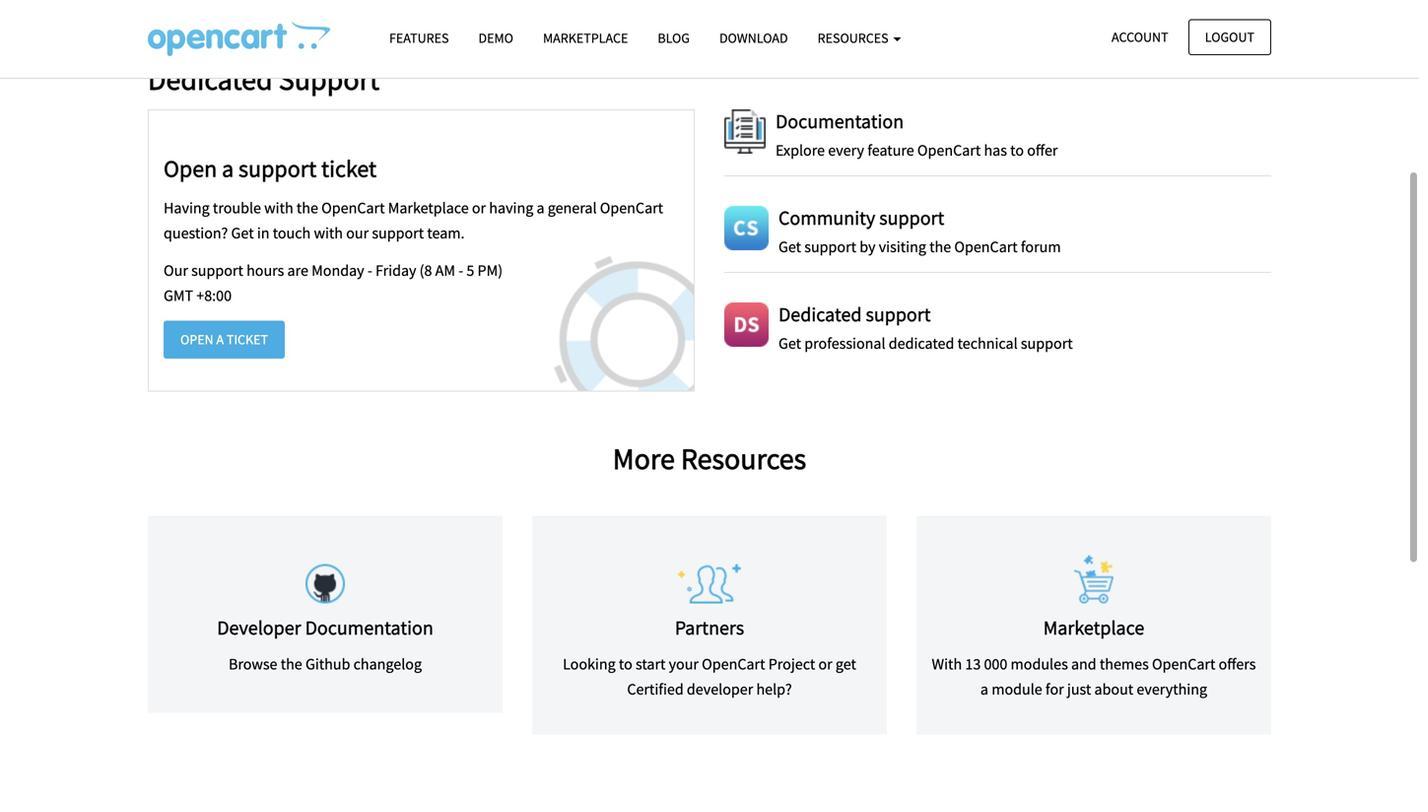 Task type: locate. For each thing, give the bounding box(es) containing it.
general
[[548, 198, 597, 218]]

having
[[489, 198, 534, 218]]

get
[[231, 223, 254, 243], [779, 237, 801, 257], [779, 334, 801, 354]]

download
[[720, 29, 788, 47]]

2 horizontal spatial a
[[981, 680, 989, 700]]

looking
[[563, 655, 616, 674]]

visiting
[[879, 237, 927, 257]]

2 horizontal spatial view
[[1048, 615, 1089, 635]]

marketplace
[[543, 29, 628, 47], [388, 198, 469, 218], [1044, 616, 1145, 640]]

every
[[828, 140, 865, 160]]

opencart inside looking to start your opencart project or get certified developer help?
[[702, 655, 765, 674]]

dedicated
[[889, 334, 955, 354]]

0 horizontal spatial view
[[279, 605, 320, 624]]

dedicated up professional
[[779, 302, 862, 327]]

0 horizontal spatial with
[[264, 198, 293, 218]]

documentation up every on the top right
[[776, 109, 904, 134]]

explore
[[776, 140, 825, 160]]

view for developer documentation
[[279, 605, 320, 624]]

in
[[257, 223, 270, 243]]

1 horizontal spatial -
[[459, 261, 464, 280]]

with up touch
[[264, 198, 293, 218]]

or inside looking to start your opencart project or get certified developer help?
[[819, 655, 833, 674]]

0 vertical spatial documentation
[[776, 109, 904, 134]]

(8
[[420, 261, 432, 280]]

dedicated support
[[148, 61, 380, 98]]

documentation
[[776, 109, 904, 134], [305, 616, 434, 640]]

support up +8:00 at the left top
[[191, 261, 243, 280]]

0 horizontal spatial or
[[472, 198, 486, 218]]

0 vertical spatial marketplace
[[543, 29, 628, 47]]

a inside having trouble with the opencart marketplace or having a general opencart question? get in touch with our support team.
[[537, 198, 545, 218]]

1 horizontal spatial to
[[1011, 140, 1024, 160]]

- left the 5
[[459, 261, 464, 280]]

1 horizontal spatial resources
[[818, 29, 892, 47]]

team.
[[427, 223, 465, 243]]

about
[[1095, 680, 1134, 700]]

question?
[[164, 223, 228, 243]]

get down 'community'
[[779, 237, 801, 257]]

0 vertical spatial dedicated
[[148, 61, 273, 98]]

marketplace up team. in the left top of the page
[[388, 198, 469, 218]]

0 horizontal spatial view more
[[279, 605, 372, 624]]

the up touch
[[297, 198, 318, 218]]

marketplace up 'and'
[[1044, 616, 1145, 640]]

dedicated for dedicated support get professional dedicated technical support
[[779, 302, 862, 327]]

open a ticket link
[[164, 321, 285, 359]]

having trouble with the opencart marketplace or having a general opencart question? get in touch with our support team.
[[164, 198, 664, 243]]

- left the friday
[[368, 261, 372, 280]]

2 vertical spatial marketplace
[[1044, 616, 1145, 640]]

0 vertical spatial open
[[164, 154, 217, 183]]

view up your
[[663, 615, 704, 635]]

view up 'and'
[[1048, 615, 1089, 635]]

github
[[306, 655, 350, 674]]

the left github
[[281, 655, 302, 674]]

friday
[[376, 261, 416, 280]]

1 vertical spatial dedicated
[[779, 302, 862, 327]]

ticket
[[227, 331, 268, 349]]

to left start
[[619, 655, 633, 674]]

more for developer documentation
[[325, 605, 372, 624]]

marketplace left blog
[[543, 29, 628, 47]]

view more for developer documentation
[[279, 605, 372, 624]]

community
[[779, 206, 876, 230]]

marketplace inside having trouble with the opencart marketplace or having a general opencart question? get in touch with our support team.
[[388, 198, 469, 218]]

to right has
[[1011, 140, 1024, 160]]

or inside having trouble with the opencart marketplace or having a general opencart question? get in touch with our support team.
[[472, 198, 486, 218]]

1 horizontal spatial view
[[663, 615, 704, 635]]

dedicated for dedicated support
[[148, 61, 273, 98]]

browse the github changelog
[[229, 655, 422, 674]]

get left professional
[[779, 334, 801, 354]]

get left in
[[231, 223, 254, 243]]

opencart left has
[[918, 140, 981, 160]]

with left our
[[314, 223, 343, 243]]

1 horizontal spatial view more
[[663, 615, 756, 635]]

1 horizontal spatial or
[[819, 655, 833, 674]]

the inside community support get support by visiting the opencart forum
[[930, 237, 951, 257]]

module
[[992, 680, 1043, 700]]

download link
[[705, 21, 803, 55]]

0 vertical spatial to
[[1011, 140, 1024, 160]]

dedicated down opencart - support image
[[148, 61, 273, 98]]

demo
[[479, 29, 514, 47]]

view up browse the github changelog
[[279, 605, 320, 624]]

community support get support by visiting the opencart forum
[[779, 206, 1061, 257]]

more
[[613, 440, 675, 477], [325, 605, 372, 624], [709, 615, 756, 635], [1094, 615, 1141, 635]]

0 vertical spatial or
[[472, 198, 486, 218]]

1 horizontal spatial with
[[314, 223, 343, 243]]

0 vertical spatial with
[[264, 198, 293, 218]]

and
[[1071, 655, 1097, 674]]

1 vertical spatial the
[[930, 237, 951, 257]]

the right "visiting"
[[930, 237, 951, 257]]

a right having
[[537, 198, 545, 218]]

or
[[472, 198, 486, 218], [819, 655, 833, 674]]

opencart up the everything
[[1152, 655, 1216, 674]]

1 horizontal spatial marketplace
[[543, 29, 628, 47]]

get inside dedicated support get professional dedicated technical support
[[779, 334, 801, 354]]

logout link
[[1189, 19, 1272, 55]]

view more up 'and'
[[1048, 615, 1141, 635]]

13
[[965, 655, 981, 674]]

support up the friday
[[372, 223, 424, 243]]

1 horizontal spatial dedicated
[[779, 302, 862, 327]]

1 vertical spatial to
[[619, 655, 633, 674]]

having
[[164, 198, 210, 218]]

0 horizontal spatial marketplace
[[388, 198, 469, 218]]

support right technical
[[1021, 334, 1073, 354]]

2 vertical spatial a
[[981, 680, 989, 700]]

1 horizontal spatial a
[[537, 198, 545, 218]]

with 13 000 modules and themes opencart offers a module for just about everything
[[932, 655, 1256, 700]]

1 vertical spatial open
[[180, 331, 214, 349]]

get inside community support get support by visiting the opencart forum
[[779, 237, 801, 257]]

view more up your
[[663, 615, 756, 635]]

just
[[1067, 680, 1092, 700]]

looking to start your opencart project or get certified developer help?
[[563, 655, 857, 700]]

get for dedicated support
[[779, 334, 801, 354]]

the
[[297, 198, 318, 218], [930, 237, 951, 257], [281, 655, 302, 674]]

opencart up developer
[[702, 655, 765, 674]]

to
[[1011, 140, 1024, 160], [619, 655, 633, 674]]

view more for partners
[[663, 615, 756, 635]]

view more for marketplace
[[1048, 615, 1141, 635]]

2 horizontal spatial view more
[[1048, 615, 1141, 635]]

a inside the with 13 000 modules and themes opencart offers a module for just about everything
[[981, 680, 989, 700]]

view
[[279, 605, 320, 624], [663, 615, 704, 635], [1048, 615, 1089, 635]]

a down 000
[[981, 680, 989, 700]]

support up "visiting"
[[880, 206, 945, 230]]

1 horizontal spatial documentation
[[776, 109, 904, 134]]

resources inside resources link
[[818, 29, 892, 47]]

0 horizontal spatial dedicated
[[148, 61, 273, 98]]

opencart inside community support get support by visiting the opencart forum
[[955, 237, 1018, 257]]

documentation inside the documentation explore every feature opencart has to offer
[[776, 109, 904, 134]]

0 horizontal spatial resources
[[681, 440, 807, 477]]

0 horizontal spatial to
[[619, 655, 633, 674]]

open left the a
[[180, 331, 214, 349]]

view more up browse the github changelog
[[279, 605, 372, 624]]

or left get
[[819, 655, 833, 674]]

documentation up changelog
[[305, 616, 434, 640]]

a for having
[[537, 198, 545, 218]]

open for open a support ticket
[[164, 154, 217, 183]]

or left having
[[472, 198, 486, 218]]

0 vertical spatial resources
[[818, 29, 892, 47]]

pm)
[[478, 261, 503, 280]]

opencart
[[918, 140, 981, 160], [321, 198, 385, 218], [600, 198, 664, 218], [955, 237, 1018, 257], [702, 655, 765, 674], [1152, 655, 1216, 674]]

1 vertical spatial marketplace
[[388, 198, 469, 218]]

browse
[[229, 655, 277, 674]]

1 vertical spatial a
[[537, 198, 545, 218]]

5
[[467, 261, 475, 280]]

dedicated inside dedicated support get professional dedicated technical support
[[779, 302, 862, 327]]

view for partners
[[663, 615, 704, 635]]

opencart left 'forum'
[[955, 237, 1018, 257]]

open
[[164, 154, 217, 183], [180, 331, 214, 349]]

opencart - support image
[[148, 21, 330, 56]]

1 vertical spatial resources
[[681, 440, 807, 477]]

1 vertical spatial or
[[819, 655, 833, 674]]

0 horizontal spatial documentation
[[305, 616, 434, 640]]

logout
[[1205, 28, 1255, 46]]

developer documentation
[[217, 616, 434, 640]]

more for partners
[[709, 615, 756, 635]]

view more
[[279, 605, 372, 624], [663, 615, 756, 635], [1048, 615, 1141, 635]]

modules
[[1011, 655, 1068, 674]]

features link
[[375, 21, 464, 55]]

a up trouble
[[222, 154, 234, 183]]

blog link
[[643, 21, 705, 55]]

are
[[287, 261, 308, 280]]

2 vertical spatial the
[[281, 655, 302, 674]]

-
[[368, 261, 372, 280], [459, 261, 464, 280]]

0 vertical spatial the
[[297, 198, 318, 218]]

support
[[239, 154, 317, 183], [880, 206, 945, 230], [372, 223, 424, 243], [805, 237, 857, 257], [191, 261, 243, 280], [866, 302, 931, 327], [1021, 334, 1073, 354]]

has
[[984, 140, 1007, 160]]

0 horizontal spatial a
[[222, 154, 234, 183]]

more for marketplace
[[1094, 615, 1141, 635]]

dedicated
[[148, 61, 273, 98], [779, 302, 862, 327]]

with
[[264, 198, 293, 218], [314, 223, 343, 243]]

open up having
[[164, 154, 217, 183]]

0 horizontal spatial -
[[368, 261, 372, 280]]



Task type: vqa. For each thing, say whether or not it's contained in the screenshot.


Task type: describe. For each thing, give the bounding box(es) containing it.
0 vertical spatial a
[[222, 154, 234, 183]]

the inside having trouble with the opencart marketplace or having a general opencart question? get in touch with our support team.
[[297, 198, 318, 218]]

1 vertical spatial with
[[314, 223, 343, 243]]

support
[[279, 61, 380, 98]]

our
[[164, 261, 188, 280]]

a for with
[[981, 680, 989, 700]]

support inside our support hours are monday - friday (8 am - 5 pm) gmt +8:00
[[191, 261, 243, 280]]

am
[[435, 261, 455, 280]]

themes
[[1100, 655, 1149, 674]]

+8:00
[[196, 286, 232, 306]]

open a support ticket
[[164, 154, 377, 183]]

everything
[[1137, 680, 1208, 700]]

monday
[[312, 261, 364, 280]]

support up dedicated
[[866, 302, 931, 327]]

your
[[669, 655, 699, 674]]

opencart up our
[[321, 198, 385, 218]]

hours
[[247, 261, 284, 280]]

ticket
[[321, 154, 377, 183]]

account
[[1112, 28, 1169, 46]]

offers
[[1219, 655, 1256, 674]]

by
[[860, 237, 876, 257]]

a
[[216, 331, 224, 349]]

2 horizontal spatial marketplace
[[1044, 616, 1145, 640]]

resources link
[[803, 21, 916, 55]]

or for get
[[819, 655, 833, 674]]

open a ticket
[[180, 331, 268, 349]]

account link
[[1095, 19, 1185, 55]]

our
[[346, 223, 369, 243]]

get for community support
[[779, 237, 801, 257]]

documentation explore every feature opencart has to offer
[[776, 109, 1058, 160]]

view for marketplace
[[1048, 615, 1089, 635]]

blog
[[658, 29, 690, 47]]

start
[[636, 655, 666, 674]]

opencart inside the with 13 000 modules and themes opencart offers a module for just about everything
[[1152, 655, 1216, 674]]

features
[[389, 29, 449, 47]]

feature
[[868, 140, 915, 160]]

marketplace link
[[528, 21, 643, 55]]

certified
[[627, 680, 684, 700]]

professional
[[805, 334, 886, 354]]

support up trouble
[[239, 154, 317, 183]]

offer
[[1027, 140, 1058, 160]]

opencart right general
[[600, 198, 664, 218]]

with
[[932, 655, 962, 674]]

changelog
[[354, 655, 422, 674]]

forum
[[1021, 237, 1061, 257]]

or for having
[[472, 198, 486, 218]]

get inside having trouble with the opencart marketplace or having a general opencart question? get in touch with our support team.
[[231, 223, 254, 243]]

support down 'community'
[[805, 237, 857, 257]]

partners
[[675, 616, 744, 640]]

demo link
[[464, 21, 528, 55]]

trouble
[[213, 198, 261, 218]]

our support hours are monday - friday (8 am - 5 pm) gmt +8:00
[[164, 261, 503, 306]]

opencart inside the documentation explore every feature opencart has to offer
[[918, 140, 981, 160]]

to inside the documentation explore every feature opencart has to offer
[[1011, 140, 1024, 160]]

for
[[1046, 680, 1064, 700]]

dedicated support get professional dedicated technical support
[[779, 302, 1073, 354]]

project
[[769, 655, 815, 674]]

to inside looking to start your opencart project or get certified developer help?
[[619, 655, 633, 674]]

open for open a ticket
[[180, 331, 214, 349]]

developer
[[687, 680, 753, 700]]

get
[[836, 655, 857, 674]]

technical
[[958, 334, 1018, 354]]

more resources
[[613, 440, 807, 477]]

developer
[[217, 616, 301, 640]]

touch
[[273, 223, 311, 243]]

2 - from the left
[[459, 261, 464, 280]]

000
[[984, 655, 1008, 674]]

1 vertical spatial documentation
[[305, 616, 434, 640]]

gmt
[[164, 286, 193, 306]]

1 - from the left
[[368, 261, 372, 280]]

help?
[[757, 680, 792, 700]]

support inside having trouble with the opencart marketplace or having a general opencart question? get in touch with our support team.
[[372, 223, 424, 243]]



